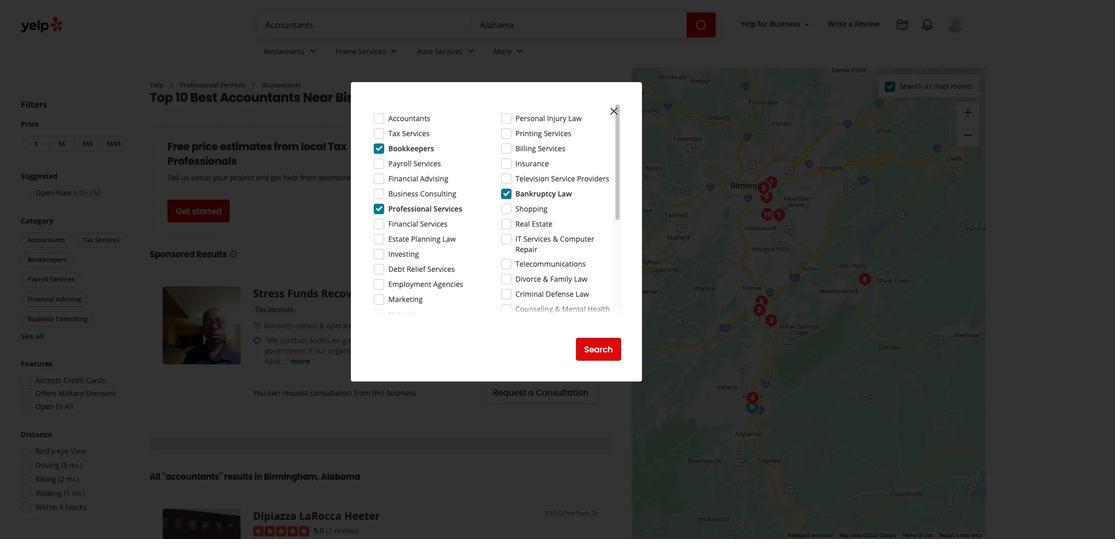 Task type: describe. For each thing, give the bounding box(es) containing it.
randall m hancock, cpa image
[[762, 173, 782, 194]]

dr
[[592, 510, 599, 518]]

consulting inside button
[[56, 315, 88, 324]]

business inside group
[[28, 315, 54, 324]]

more link
[[291, 357, 310, 366]]

16 chevron down v2 image
[[803, 20, 812, 28]]

1 vertical spatial all
[[150, 472, 161, 484]]

free
[[168, 140, 190, 154]]

a for request
[[529, 387, 534, 399]]

review
[[855, 19, 880, 29]]

suggested
[[21, 171, 58, 181]]

yelp for yelp for business
[[741, 19, 756, 29]]

google image
[[635, 526, 670, 539]]

$$$$ button
[[101, 136, 127, 152]]

on
[[332, 336, 341, 346]]

sponsored results
[[150, 249, 227, 261]]

5 star rating image
[[253, 527, 310, 537]]

stress inside stress funds recovery tax services
[[253, 287, 285, 301]]

sponsored
[[150, 249, 195, 261]]

(2
[[58, 474, 64, 484]]

now
[[56, 188, 72, 198]]

1 vertical spatial that
[[542, 346, 556, 356]]

search dialog
[[0, 0, 1116, 539]]

business inside the "user actions" element
[[770, 19, 801, 29]]

insurance
[[516, 159, 549, 169]]

sas tax & accounting image
[[743, 388, 764, 409]]

businesses.
[[357, 173, 396, 183]]

business
[[387, 388, 417, 398]]

user actions element
[[733, 13, 980, 77]]

accountants inside search dialog
[[389, 113, 431, 123]]

0 vertical spatial from
[[274, 140, 299, 154]]

bookkeepers button
[[21, 252, 74, 268]]

1 vertical spatial financial
[[389, 219, 418, 229]]

payroll inside button
[[28, 275, 48, 284]]

debt
[[389, 264, 405, 274]]

tax inside group
[[83, 236, 93, 245]]

of
[[919, 533, 924, 539]]

& down the defense
[[555, 304, 561, 314]]

1 vertical spatial tax services button
[[253, 305, 296, 315]]

top 10 best accountants near birmingham, alabama
[[150, 89, 479, 106]]

accepts
[[35, 376, 62, 386]]

consulting inside search dialog
[[421, 189, 457, 199]]

group containing features
[[18, 359, 129, 415]]

zoom in image
[[962, 106, 975, 118]]

bankruptcy law
[[516, 189, 572, 199]]

recovery
[[321, 287, 369, 301]]

blocks
[[65, 503, 87, 512]]

write a review link
[[824, 15, 884, 34]]

audits
[[309, 336, 330, 346]]

2 vertical spatial from
[[354, 388, 371, 398]]

david p. kassouf, cpa image
[[754, 178, 775, 199]]

for
[[758, 19, 768, 29]]

b
[[555, 287, 559, 296]]

law for personal injury law
[[569, 113, 582, 123]]

offers
[[35, 389, 57, 399]]

relief
[[407, 264, 426, 274]]

sponsored
[[319, 173, 355, 183]]

dipiazza larocca heeter
[[253, 510, 380, 524]]

billing
[[516, 144, 536, 153]]

stone avant & daniels, pc image
[[757, 204, 778, 225]]

0 vertical spatial birmingham,
[[336, 89, 418, 106]]

owed
[[506, 336, 524, 346]]

0 vertical spatial professional
[[180, 81, 218, 89]]

help
[[283, 173, 298, 183]]

terms of use
[[903, 533, 934, 539]]

1 vertical spatial birmingham,
[[264, 472, 320, 484]]

24 chevron down v2 image for restaurants
[[307, 45, 319, 57]]

home services link
[[328, 37, 409, 68]]

this
[[373, 388, 385, 398]]

hoover tax services image
[[752, 292, 773, 313]]

project
[[230, 173, 254, 183]]

television service providers
[[516, 174, 610, 184]]

$$$
[[83, 139, 93, 148]]

0 vertical spatial government
[[343, 336, 384, 346]]

professional inside search dialog
[[389, 204, 432, 214]]

advising inside button
[[56, 295, 81, 304]]

park
[[577, 510, 590, 518]]

request a consultation
[[493, 387, 589, 399]]

professional services inside search dialog
[[389, 204, 463, 214]]

16 speech v2 image
[[253, 337, 262, 346]]

by
[[551, 336, 559, 346]]

see
[[21, 331, 33, 341]]

financial services
[[389, 219, 448, 229]]

printing
[[516, 129, 542, 138]]

home
[[336, 46, 357, 56]]

open for open now 5:05 pm
[[35, 188, 54, 198]]

open for open to all
[[35, 402, 54, 412]]

0 horizontal spatial estate
[[389, 234, 409, 244]]

shortcuts
[[812, 533, 834, 539]]

a for report
[[957, 533, 959, 539]]

payroll inside search dialog
[[389, 159, 412, 169]]

business categories element
[[256, 37, 966, 68]]

home services
[[336, 46, 386, 56]]

24 chevron down v2 image for more
[[514, 45, 527, 57]]

see all
[[21, 331, 44, 341]]

payroll services button
[[21, 272, 81, 288]]

divorce & family law
[[516, 274, 588, 284]]

all inside group
[[65, 402, 73, 412]]

investing
[[389, 249, 419, 259]]

top
[[150, 89, 173, 106]]

close image
[[608, 105, 621, 117]]

auto
[[417, 46, 433, 56]]

see all button
[[21, 331, 44, 341]]

view
[[71, 446, 86, 456]]

it services & computer repair
[[516, 234, 595, 254]]

law up pkwy
[[574, 274, 588, 284]]

option group containing distance
[[18, 430, 129, 516]]

military
[[58, 389, 84, 399]]

the
[[561, 336, 572, 346]]

financial advising inside search dialog
[[389, 174, 449, 184]]

stress funds recovery image
[[742, 397, 763, 418]]

terms
[[903, 533, 917, 539]]

24 chevron down v2 image for auto services
[[465, 45, 477, 57]]

about
[[191, 173, 211, 183]]

©2023
[[863, 533, 879, 539]]

to inside group
[[56, 402, 63, 412]]

estate planning law
[[389, 234, 456, 244]]

service
[[551, 174, 576, 184]]

conduct
[[280, 336, 307, 346]]

planning
[[411, 234, 441, 244]]

divorce
[[516, 274, 542, 284]]

services inside button
[[50, 275, 75, 284]]

agencies
[[434, 279, 464, 289]]

you can request consultation from this business
[[253, 388, 417, 398]]

10
[[175, 89, 188, 106]]

counseling & mental health
[[516, 304, 610, 314]]

funds inside stress funds recovery tax services
[[288, 287, 319, 301]]

error
[[972, 533, 983, 539]]

& up 3590-
[[543, 274, 549, 284]]

providers
[[577, 174, 610, 184]]

tax inside search dialog
[[389, 129, 401, 138]]

employment agencies
[[389, 279, 464, 289]]

moves
[[952, 81, 974, 91]]

yelp for business
[[741, 19, 801, 29]]

stress inside "we conduct audits on government agencies to locate families that are owed money by the government if our organization, stress funds recovery, contacted you we believe that we have…"
[[374, 346, 395, 356]]

it
[[516, 234, 522, 244]]

24 chevron down v2 image for home services
[[388, 45, 401, 57]]

larocca
[[299, 510, 342, 524]]

criminal
[[516, 289, 544, 299]]

accountants inside button
[[28, 236, 65, 245]]



Task type: vqa. For each thing, say whether or not it's contained in the screenshot.
Write at right
yes



Task type: locate. For each thing, give the bounding box(es) containing it.
1 vertical spatial bookkeepers
[[28, 255, 67, 264]]

families
[[449, 336, 475, 346]]

notifications image
[[922, 19, 934, 31]]

payroll services inside button
[[28, 275, 75, 284]]

tax right local
[[328, 140, 347, 154]]

1 horizontal spatial map
[[961, 533, 971, 539]]

employment
[[389, 279, 432, 289]]

financial advising inside button
[[28, 295, 81, 304]]

mi.) up the blocks
[[72, 489, 85, 498]]

that left are
[[477, 336, 491, 346]]

tax inside stress funds recovery tax services
[[255, 306, 266, 314]]

financial advising button
[[21, 292, 88, 307]]

price group
[[21, 119, 129, 154]]

0 vertical spatial advising
[[420, 174, 449, 184]]

0 horizontal spatial bookkeepers
[[28, 255, 67, 264]]

0 vertical spatial professional services
[[180, 81, 245, 89]]

results
[[197, 249, 227, 261]]

search button
[[576, 338, 622, 361]]

1 horizontal spatial business consulting
[[389, 189, 457, 199]]

2 horizontal spatial a
[[957, 533, 959, 539]]

0 horizontal spatial stress
[[253, 287, 285, 301]]

search for search
[[585, 344, 613, 356]]

0 horizontal spatial birmingham,
[[264, 472, 320, 484]]

professional right 16 chevron right v2 image on the left top
[[180, 81, 218, 89]]

terms of use link
[[903, 533, 934, 539]]

16 chevron right v2 image
[[167, 81, 176, 89]]

projects image
[[897, 19, 909, 31]]

funds inside "we conduct audits on government agencies to locate families that are owed money by the government if our organization, stress funds recovery, contacted you we believe that we have…"
[[397, 346, 418, 356]]

repair
[[516, 245, 538, 254]]

law up mental
[[576, 289, 589, 299]]

mental
[[563, 304, 586, 314]]

get
[[176, 205, 190, 217]]

mi.) for walking (1 mi.)
[[72, 489, 85, 498]]

tax services button down pm
[[76, 233, 126, 248]]

0 vertical spatial (1
[[64, 489, 70, 498]]

1 horizontal spatial that
[[542, 346, 556, 356]]

have…"
[[265, 357, 289, 366]]

yelp left 16 chevron right v2 image on the left top
[[150, 81, 163, 89]]

discount
[[86, 389, 116, 399]]

24 chevron down v2 image right restaurants
[[307, 45, 319, 57]]

auto services link
[[409, 37, 486, 68]]

1 vertical spatial tax services
[[83, 236, 120, 245]]

law for estate planning law
[[443, 234, 456, 244]]

group containing suggested
[[18, 171, 129, 201]]

money
[[526, 336, 549, 346]]

2 vertical spatial financial
[[28, 295, 54, 304]]

we
[[504, 346, 515, 356]]

0 vertical spatial financial advising
[[389, 174, 449, 184]]

get started button
[[168, 200, 230, 223]]

0 horizontal spatial consulting
[[56, 315, 88, 324]]

1 vertical spatial government
[[265, 346, 306, 356]]

to inside "we conduct audits on government agencies to locate families that are owed money by the government if our organization, stress funds recovery, contacted you we believe that we have…"
[[418, 336, 425, 346]]

0 vertical spatial business consulting
[[389, 189, 457, 199]]

1 vertical spatial financial advising
[[28, 295, 81, 304]]

2 24 chevron down v2 image from the left
[[388, 45, 401, 57]]

group
[[957, 101, 980, 147], [18, 171, 129, 201], [19, 216, 129, 342], [18, 359, 129, 415]]

estate down shopping
[[532, 219, 553, 229]]

alabama down auto services link
[[421, 89, 479, 106]]

1 horizontal spatial estate
[[532, 219, 553, 229]]

2 vertical spatial a
[[957, 533, 959, 539]]

0 horizontal spatial advising
[[56, 295, 81, 304]]

0 vertical spatial a
[[849, 19, 853, 29]]

advising
[[420, 174, 449, 184], [56, 295, 81, 304]]

1 vertical spatial funds
[[397, 346, 418, 356]]

$
[[34, 139, 38, 148]]

organization,
[[328, 346, 373, 356]]

funds down agencies
[[397, 346, 418, 356]]

1 horizontal spatial stress
[[374, 346, 395, 356]]

0 vertical spatial consulting
[[421, 189, 457, 199]]

strategic tax & accounting, llc image
[[757, 187, 778, 208]]

bookkeepers inside button
[[28, 255, 67, 264]]

law down service on the top of the page
[[558, 189, 572, 199]]

1 horizontal spatial bookkeepers
[[389, 144, 434, 153]]

tax services inside search dialog
[[389, 129, 430, 138]]

yelp left "for"
[[741, 19, 756, 29]]

0 vertical spatial to
[[418, 336, 425, 346]]

1 horizontal spatial birmingham,
[[336, 89, 418, 106]]

0 vertical spatial estate
[[532, 219, 553, 229]]

bookkeepers up businesses.
[[389, 144, 434, 153]]

advising up business consulting button
[[56, 295, 81, 304]]

0 vertical spatial payroll
[[389, 159, 412, 169]]

open now 5:05 pm
[[35, 188, 101, 198]]

minority-
[[264, 321, 294, 331]]

1 horizontal spatial professional
[[389, 204, 432, 214]]

payroll services inside search dialog
[[389, 159, 441, 169]]

map
[[840, 533, 850, 539]]

16 minority owned v2 image
[[253, 322, 262, 330]]

accountants link
[[262, 81, 301, 89]]

tax up 16 minority owned v2 image
[[255, 306, 266, 314]]

financial down payroll services button
[[28, 295, 54, 304]]

payroll up businesses.
[[389, 159, 412, 169]]

stress funds recovery image
[[163, 287, 241, 365]]

all left "accountants"
[[150, 472, 161, 484]]

search for search as map moves
[[900, 81, 923, 91]]

1 horizontal spatial payroll
[[389, 159, 412, 169]]

walking (1 mi.)
[[35, 489, 85, 498]]

map for error
[[961, 533, 971, 539]]

more
[[494, 46, 512, 56]]

all down military
[[65, 402, 73, 412]]

professional services up financial services
[[389, 204, 463, 214]]

1 horizontal spatial payroll services
[[389, 159, 441, 169]]

1 vertical spatial payroll services
[[28, 275, 75, 284]]

and
[[256, 173, 269, 183]]

a right write
[[849, 19, 853, 29]]

1 horizontal spatial funds
[[397, 346, 418, 356]]

$$$$
[[107, 139, 121, 148]]

recovery,
[[419, 346, 452, 356]]

payroll services
[[389, 159, 441, 169], [28, 275, 75, 284]]

0 vertical spatial business
[[770, 19, 801, 29]]

0 horizontal spatial from
[[274, 140, 299, 154]]

0 vertical spatial map
[[934, 81, 950, 91]]

stress down agencies
[[374, 346, 395, 356]]

1 vertical spatial map
[[961, 533, 971, 539]]

if
[[308, 346, 313, 356]]

1 vertical spatial professional
[[389, 204, 432, 214]]

locate
[[426, 336, 447, 346]]

24 chevron down v2 image inside "home services" link
[[388, 45, 401, 57]]

(1 right 5.0
[[326, 526, 332, 536]]

financial
[[389, 174, 418, 184], [389, 219, 418, 229], [28, 295, 54, 304]]

all
[[65, 402, 73, 412], [150, 472, 161, 484]]

office
[[558, 510, 575, 518]]

contacted
[[454, 346, 487, 356]]

partners tax 280 image
[[855, 269, 876, 290]]

can
[[268, 388, 280, 398]]

defense
[[546, 289, 574, 299]]

5:05
[[73, 188, 88, 198]]

1 vertical spatial to
[[56, 402, 63, 412]]

1 horizontal spatial yelp
[[741, 19, 756, 29]]

consulting down financial advising button
[[56, 315, 88, 324]]

stress up tax services link
[[253, 287, 285, 301]]

business
[[770, 19, 801, 29], [389, 189, 419, 199], [28, 315, 54, 324]]

birmingham, down "home services" link
[[336, 89, 418, 106]]

map data ©2023 google
[[840, 533, 897, 539]]

(1 down (2
[[64, 489, 70, 498]]

bookkeepers down 'accountants' button
[[28, 255, 67, 264]]

24 chevron down v2 image inside restaurants link
[[307, 45, 319, 57]]

0 horizontal spatial search
[[585, 344, 613, 356]]

1 vertical spatial estate
[[389, 234, 409, 244]]

tax services button up minority-
[[253, 305, 296, 315]]

advising up financial services
[[420, 174, 449, 184]]

0 horizontal spatial professional services
[[180, 81, 245, 89]]

beck & hill image
[[762, 311, 782, 331]]

search as map moves
[[900, 81, 974, 91]]

1 vertical spatial stress
[[374, 346, 395, 356]]

business consulting button
[[21, 312, 95, 327]]

advising inside search dialog
[[420, 174, 449, 184]]

mi.) right (2
[[66, 474, 79, 484]]

believe
[[517, 346, 541, 356]]

review)
[[334, 526, 359, 536]]

free price estimates from local tax professionals image
[[517, 152, 569, 204]]

financial advising up financial services
[[389, 174, 449, 184]]

accountants button
[[21, 233, 72, 248]]

your
[[213, 173, 228, 183]]

0 horizontal spatial business
[[28, 315, 54, 324]]

we
[[558, 346, 568, 356]]

510
[[546, 510, 557, 518]]

funds up 'owned'
[[288, 287, 319, 301]]

16 info v2 image
[[229, 250, 238, 259]]

3590-
[[538, 287, 555, 296]]

$$$ button
[[75, 136, 101, 152]]

television
[[516, 174, 550, 184]]

& up audits
[[319, 321, 325, 331]]

4 24 chevron down v2 image from the left
[[514, 45, 527, 57]]

map right as
[[934, 81, 950, 91]]

services inside stress funds recovery tax services
[[268, 306, 293, 314]]

owned
[[294, 321, 318, 331]]

driving
[[35, 460, 59, 470]]

estate up investing
[[389, 234, 409, 244]]

1 horizontal spatial professional services
[[389, 204, 463, 214]]

mi.) for biking (2 mi.)
[[66, 474, 79, 484]]

estate
[[532, 219, 553, 229], [389, 234, 409, 244]]

bookkeepers inside search dialog
[[389, 144, 434, 153]]

printing services
[[516, 129, 572, 138]]

real
[[516, 219, 530, 229]]

1 horizontal spatial government
[[343, 336, 384, 346]]

0 vertical spatial funds
[[288, 287, 319, 301]]

tax right 'accountants' button
[[83, 236, 93, 245]]

category
[[21, 216, 53, 226]]

0 vertical spatial that
[[477, 336, 491, 346]]

business up the all at the left bottom of page
[[28, 315, 54, 324]]

restaurants
[[264, 46, 305, 56]]

1 vertical spatial a
[[529, 387, 534, 399]]

payroll down bookkeepers button
[[28, 275, 48, 284]]

to down military
[[56, 402, 63, 412]]

group containing category
[[19, 216, 129, 342]]

2 vertical spatial mi.)
[[72, 489, 85, 498]]

professional services right 16 chevron right v2 image on the left top
[[180, 81, 245, 89]]

0 horizontal spatial tax services button
[[76, 233, 126, 248]]

24 chevron down v2 image right more
[[514, 45, 527, 57]]

24 chevron down v2 image left "auto"
[[388, 45, 401, 57]]

yelp for yelp link
[[150, 81, 163, 89]]

dipiazza larocca heeter image
[[769, 205, 790, 226]]

from left 'this'
[[354, 388, 371, 398]]

law for criminal defense law
[[576, 289, 589, 299]]

payroll services down bookkeepers button
[[28, 275, 75, 284]]

consulting
[[421, 189, 457, 199], [56, 315, 88, 324]]

1 vertical spatial professional services
[[389, 204, 463, 214]]

1 horizontal spatial all
[[150, 472, 161, 484]]

open
[[35, 188, 54, 198], [35, 402, 54, 412]]

personal injury law
[[516, 113, 582, 123]]

consulting up financial services
[[421, 189, 457, 199]]

1 open from the top
[[35, 188, 54, 198]]

tax inside free price estimates from local tax professionals tell us about your project and get help from sponsored businesses.
[[328, 140, 347, 154]]

a right the request
[[529, 387, 534, 399]]

birmingham, right in
[[264, 472, 320, 484]]

marketing
[[389, 294, 423, 304]]

professional services link
[[180, 81, 245, 89]]

0 vertical spatial mi.)
[[70, 460, 82, 470]]

started
[[192, 205, 222, 217]]

1 vertical spatial consulting
[[56, 315, 88, 324]]

professional up financial services
[[389, 204, 432, 214]]

option group
[[18, 430, 129, 516]]

0 vertical spatial open
[[35, 188, 54, 198]]

a inside button
[[529, 387, 534, 399]]

0 vertical spatial bookkeepers
[[389, 144, 434, 153]]

search inside button
[[585, 344, 613, 356]]

in
[[255, 472, 263, 484]]

1 24 chevron down v2 image from the left
[[307, 45, 319, 57]]

1 horizontal spatial to
[[418, 336, 425, 346]]

None search field
[[257, 12, 718, 37]]

16 chevron right v2 image
[[250, 81, 258, 89]]

1 horizontal spatial alabama
[[421, 89, 479, 106]]

credit
[[63, 376, 84, 386]]

0 horizontal spatial financial advising
[[28, 295, 81, 304]]

services inside it services & computer repair
[[524, 234, 551, 244]]

a right the report in the right of the page
[[957, 533, 959, 539]]

1 vertical spatial alabama
[[321, 472, 360, 484]]

1 horizontal spatial business
[[389, 189, 419, 199]]

0 horizontal spatial payroll
[[28, 275, 48, 284]]

1 vertical spatial yelp
[[150, 81, 163, 89]]

operated
[[327, 321, 358, 331]]

business inside search dialog
[[389, 189, 419, 199]]

24 chevron down v2 image inside auto services link
[[465, 45, 477, 57]]

3 24 chevron down v2 image from the left
[[465, 45, 477, 57]]

business left 16 chevron down v2 icon
[[770, 19, 801, 29]]

distance
[[21, 430, 52, 440]]

"accountants"
[[162, 472, 223, 484]]

that down by
[[542, 346, 556, 356]]

0 vertical spatial search
[[900, 81, 923, 91]]

1 vertical spatial advising
[[56, 295, 81, 304]]

financial inside button
[[28, 295, 54, 304]]

24 chevron down v2 image inside more link
[[514, 45, 527, 57]]

4
[[59, 503, 63, 512]]

1 horizontal spatial financial advising
[[389, 174, 449, 184]]

map left error
[[961, 533, 971, 539]]

1 horizontal spatial tax services
[[389, 129, 430, 138]]

financial advising down payroll services button
[[28, 295, 81, 304]]

tax services button inside group
[[76, 233, 126, 248]]

search image
[[695, 19, 708, 32]]

yelp for business button
[[737, 15, 816, 34]]

0 horizontal spatial (1
[[64, 489, 70, 498]]

0 horizontal spatial a
[[529, 387, 534, 399]]

business down businesses.
[[389, 189, 419, 199]]

to left "locate" on the bottom left of page
[[418, 336, 425, 346]]

financial up financial services
[[389, 174, 418, 184]]

price
[[192, 140, 218, 154]]

business consulting inside search dialog
[[389, 189, 457, 199]]

a for write
[[849, 19, 853, 29]]

stress funds recovery tax services
[[253, 287, 369, 314]]

driving (5 mi.)
[[35, 460, 82, 470]]

from left local
[[274, 140, 299, 154]]

24 chevron down v2 image right auto services
[[465, 45, 477, 57]]

real estate
[[516, 219, 553, 229]]

payroll services up businesses.
[[389, 159, 441, 169]]

financial up estate planning law
[[389, 219, 418, 229]]

you
[[253, 388, 266, 398]]

2 vertical spatial business
[[28, 315, 54, 324]]

map for moves
[[934, 81, 950, 91]]

alabama up larocca
[[321, 472, 360, 484]]

tax services inside tax services button
[[83, 236, 120, 245]]

nationwide virtual accounting & tax image
[[750, 300, 770, 321]]

24 chevron down v2 image
[[307, 45, 319, 57], [388, 45, 401, 57], [465, 45, 477, 57], [514, 45, 527, 57]]

government down conduct
[[265, 346, 306, 356]]

0 vertical spatial all
[[65, 402, 73, 412]]

0 horizontal spatial government
[[265, 346, 306, 356]]

mi.) right the (5
[[70, 460, 82, 470]]

map region
[[601, 0, 1000, 539]]

within 4 blocks
[[35, 503, 87, 512]]

0 horizontal spatial payroll services
[[28, 275, 75, 284]]

1 vertical spatial (1
[[326, 526, 332, 536]]

0 horizontal spatial business consulting
[[28, 315, 88, 324]]

search left as
[[900, 81, 923, 91]]

& inside it services & computer repair
[[553, 234, 559, 244]]

2 open from the top
[[35, 402, 54, 412]]

local
[[301, 140, 326, 154]]

0 vertical spatial tax services
[[389, 129, 430, 138]]

0 vertical spatial alabama
[[421, 89, 479, 106]]

government up organization,
[[343, 336, 384, 346]]

consultation
[[536, 387, 589, 399]]

open down suggested
[[35, 188, 54, 198]]

1 vertical spatial business
[[389, 189, 419, 199]]

report a map error link
[[940, 533, 983, 539]]

restaurants link
[[256, 37, 328, 68]]

search right the
[[585, 344, 613, 356]]

yelp inside button
[[741, 19, 756, 29]]

yelp link
[[150, 81, 163, 89]]

all "accountants" results in birmingham, alabama
[[150, 472, 360, 484]]

1 horizontal spatial advising
[[420, 174, 449, 184]]

pm
[[90, 188, 101, 198]]

0 vertical spatial financial
[[389, 174, 418, 184]]

business consulting down financial advising button
[[28, 315, 88, 324]]

0 horizontal spatial alabama
[[321, 472, 360, 484]]

biking
[[35, 474, 56, 484]]

1 vertical spatial payroll
[[28, 275, 48, 284]]

yelp
[[741, 19, 756, 29], [150, 81, 163, 89]]

business consulting up financial services
[[389, 189, 457, 199]]

law right planning on the left top
[[443, 234, 456, 244]]

zoom out image
[[962, 129, 975, 142]]

1 horizontal spatial from
[[300, 173, 317, 183]]

510 office park dr
[[546, 510, 599, 518]]

1 vertical spatial open
[[35, 402, 54, 412]]

results
[[224, 472, 253, 484]]

open down offers
[[35, 402, 54, 412]]

tax up businesses.
[[389, 129, 401, 138]]

1 vertical spatial mi.)
[[66, 474, 79, 484]]

2 horizontal spatial from
[[354, 388, 371, 398]]

0 horizontal spatial funds
[[288, 287, 319, 301]]

mi.) for driving (5 mi.)
[[70, 460, 82, 470]]

business consulting inside button
[[28, 315, 88, 324]]

& left computer
[[553, 234, 559, 244]]

0 horizontal spatial that
[[477, 336, 491, 346]]

0 horizontal spatial map
[[934, 81, 950, 91]]

1 vertical spatial search
[[585, 344, 613, 356]]

from right help in the top left of the page
[[300, 173, 317, 183]]

law right injury
[[569, 113, 582, 123]]



